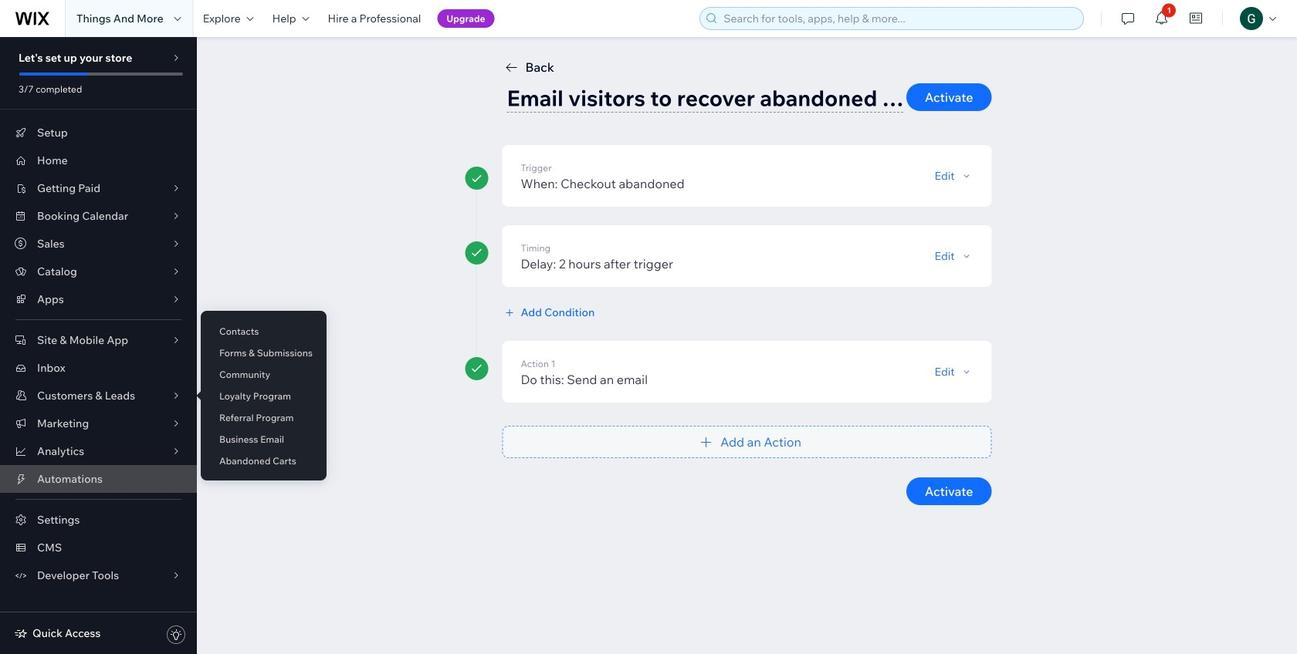 Task type: describe. For each thing, give the bounding box(es) containing it.
sidebar element
[[0, 37, 197, 655]]

Search for tools, apps, help & more... field
[[719, 8, 1079, 29]]



Task type: vqa. For each thing, say whether or not it's contained in the screenshot.
PDF Viewer Pro logo
no



